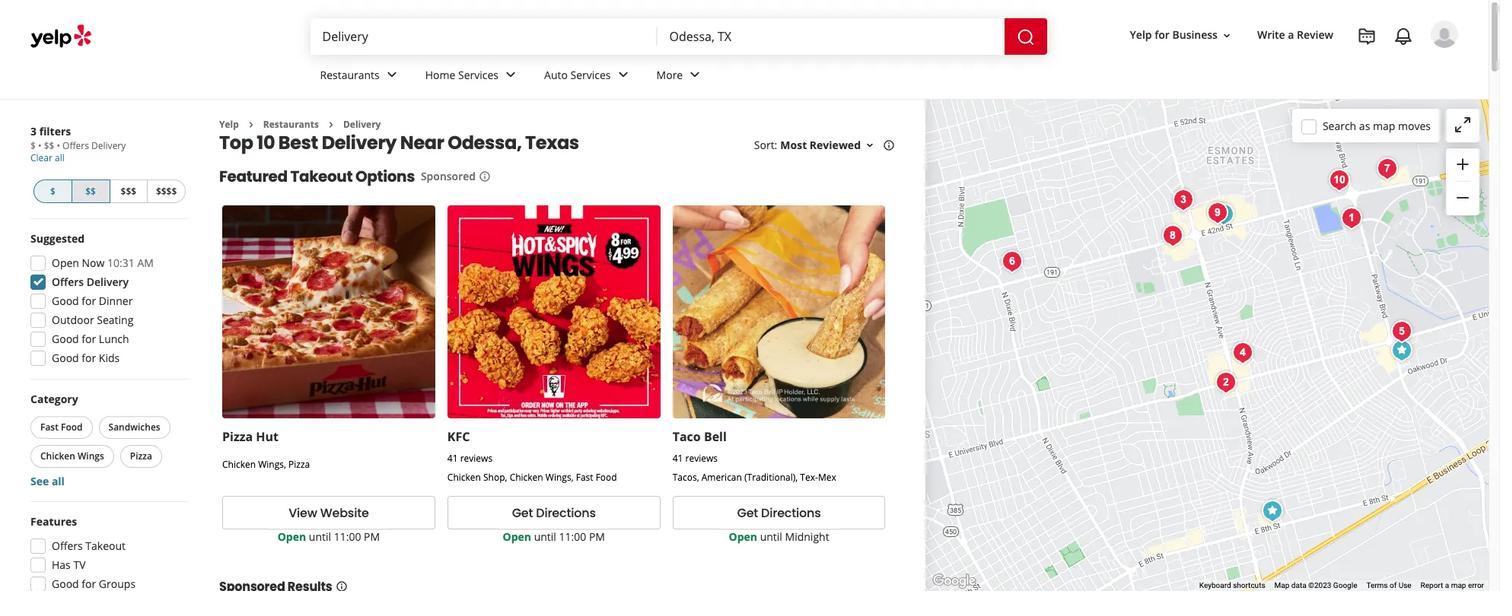Task type: locate. For each thing, give the bounding box(es) containing it.
get directions down kfc 41 reviews chicken shop, chicken wings, fast food
[[512, 504, 596, 522]]

get for bell
[[737, 504, 758, 522]]

0 horizontal spatial restaurants
[[263, 118, 319, 131]]

restaurants right top
[[263, 118, 319, 131]]

reviews down taco bell link
[[685, 452, 718, 465]]

pizza for pizza
[[130, 450, 152, 463]]

0 vertical spatial fast
[[40, 421, 59, 434]]

0 horizontal spatial a
[[1288, 28, 1294, 42]]

1 vertical spatial good
[[52, 332, 79, 346]]

2 services from the left
[[571, 67, 611, 82]]

home
[[425, 67, 455, 82]]

wings
[[78, 450, 104, 463]]

1 vertical spatial a
[[1445, 582, 1449, 590]]

has
[[52, 558, 71, 572]]

get directions link for bell
[[673, 496, 886, 530]]

until for kfc
[[534, 530, 556, 544]]

yelp left business
[[1130, 28, 1152, 42]]

restaurants link
[[308, 55, 413, 99], [263, 118, 319, 131]]

services right home at top
[[458, 67, 499, 82]]

1 horizontal spatial $$
[[85, 185, 96, 198]]

good for lunch
[[52, 332, 129, 346]]

takeout up "tv"
[[85, 539, 126, 553]]

map for error
[[1451, 582, 1466, 590]]

1 good from the top
[[52, 294, 79, 308]]

•
[[38, 139, 41, 152], [57, 139, 60, 152]]

Near text field
[[669, 28, 992, 45]]

yelp link
[[219, 118, 239, 131]]

for up good for kids
[[82, 332, 96, 346]]

2 until from the left
[[534, 530, 556, 544]]

reviews inside taco bell 41 reviews tacos, american (traditional), tex-mex
[[685, 452, 718, 465]]

am
[[137, 256, 154, 270]]

offers down the filters at the left
[[63, 139, 89, 152]]

for down the "good for lunch" at the bottom left of page
[[82, 351, 96, 365]]

1 horizontal spatial get
[[737, 504, 758, 522]]

3 good from the top
[[52, 351, 79, 365]]

reviews up shop,
[[460, 452, 493, 465]]

0 vertical spatial yelp
[[1130, 28, 1152, 42]]

chicken wings
[[40, 450, 104, 463]]

1 horizontal spatial restaurants
[[320, 67, 380, 82]]

directions up open until midnight
[[761, 504, 821, 522]]

sandwiches button
[[99, 416, 170, 439]]

yelp left "10"
[[219, 118, 239, 131]]

for
[[1155, 28, 1170, 42], [82, 294, 96, 308], [82, 332, 96, 346], [82, 351, 96, 365]]

3 24 chevron down v2 image from the left
[[614, 66, 632, 84]]

1 horizontal spatial none field
[[669, 28, 992, 45]]

16 info v2 image
[[883, 139, 895, 152], [479, 171, 491, 183]]

0 horizontal spatial 11:00
[[334, 530, 361, 544]]

1 horizontal spatial until
[[534, 530, 556, 544]]

takeout for featured
[[290, 166, 353, 188]]

1 reviews from the left
[[460, 452, 493, 465]]

16 info v2 image down odessa,
[[479, 171, 491, 183]]

see
[[30, 474, 49, 489]]

keyboard shortcuts button
[[1200, 581, 1266, 591]]

1 horizontal spatial map
[[1451, 582, 1466, 590]]

24 chevron down v2 image left home at top
[[383, 66, 401, 84]]

offers delivery
[[52, 275, 129, 289]]

16 chevron down v2 image
[[864, 139, 876, 152]]

1 vertical spatial map
[[1451, 582, 1466, 590]]

options
[[355, 166, 415, 188]]

1 horizontal spatial a
[[1445, 582, 1449, 590]]

1 11:00 from the left
[[334, 530, 361, 544]]

1 horizontal spatial directions
[[761, 504, 821, 522]]

0 horizontal spatial get directions link
[[447, 496, 660, 530]]

expand map image
[[1454, 116, 1472, 134]]

1 horizontal spatial 16 info v2 image
[[883, 139, 895, 152]]

group containing features
[[26, 515, 189, 591]]

pizza left hut
[[222, 429, 253, 445]]

get
[[512, 504, 533, 522], [737, 504, 758, 522]]

restaurants link up delivery link on the top of the page
[[308, 55, 413, 99]]

get up open until midnight
[[737, 504, 758, 522]]

2 get directions from the left
[[737, 504, 821, 522]]

2 41 from the left
[[673, 452, 683, 465]]

most reviewed
[[780, 138, 861, 153]]

search as map moves
[[1323, 118, 1431, 133]]

yelp inside button
[[1130, 28, 1152, 42]]

1 horizontal spatial $
[[50, 185, 55, 198]]

get directions link for 41
[[447, 496, 660, 530]]

takeout
[[290, 166, 353, 188], [85, 539, 126, 553]]

a right 'report'
[[1445, 582, 1449, 590]]

good for kids
[[52, 351, 120, 365]]

restaurants up delivery link on the top of the page
[[320, 67, 380, 82]]

24 chevron down v2 image inside auto services link
[[614, 66, 632, 84]]

user actions element
[[1118, 19, 1480, 113]]

$$ down the filters at the left
[[44, 139, 54, 152]]

0 horizontal spatial 16 chevron right v2 image
[[245, 119, 257, 131]]

1 horizontal spatial open until 11:00 pm
[[503, 530, 605, 544]]

pizza button
[[120, 445, 162, 468]]

none field find
[[322, 28, 645, 45]]

1 24 chevron down v2 image from the left
[[383, 66, 401, 84]]

wings, right shop,
[[546, 471, 574, 484]]

fast food button
[[30, 416, 93, 439]]

3 until from the left
[[760, 530, 782, 544]]

$ down clear all link on the left top
[[50, 185, 55, 198]]

all
[[55, 151, 65, 164], [52, 474, 65, 489]]

most reviewed button
[[780, 138, 876, 153]]

1 vertical spatial fast
[[576, 471, 593, 484]]

none field up home services link
[[322, 28, 645, 45]]

pizza down sandwiches button
[[130, 450, 152, 463]]

good for good for kids
[[52, 351, 79, 365]]

yelp for yelp for business
[[1130, 28, 1152, 42]]

a right write
[[1288, 28, 1294, 42]]

fast inside kfc 41 reviews chicken shop, chicken wings, fast food
[[576, 471, 593, 484]]

open down suggested
[[52, 256, 79, 270]]

$$$$ button
[[147, 180, 186, 203]]

auto
[[544, 67, 568, 82]]

kids
[[99, 351, 120, 365]]

0 vertical spatial restaurants
[[320, 67, 380, 82]]

0 horizontal spatial pizza
[[130, 450, 152, 463]]

1 41 from the left
[[447, 452, 458, 465]]

1 directions from the left
[[536, 504, 596, 522]]

1 horizontal spatial 11:00
[[559, 530, 586, 544]]

11:00
[[334, 530, 361, 544], [559, 530, 586, 544]]

©2023
[[1309, 582, 1332, 590]]

pizza up view at the bottom left of the page
[[289, 458, 310, 471]]

odessa,
[[448, 130, 522, 156]]

24 chevron down v2 image left auto on the left top
[[502, 66, 520, 84]]

1 vertical spatial $$
[[85, 185, 96, 198]]

1 get directions link from the left
[[447, 496, 660, 530]]

None search field
[[310, 18, 1050, 55]]

0 horizontal spatial open until 11:00 pm
[[278, 530, 380, 544]]

good down outdoor
[[52, 332, 79, 346]]

2 16 chevron right v2 image from the left
[[325, 119, 337, 131]]

2 get from the left
[[737, 504, 758, 522]]

2 directions from the left
[[761, 504, 821, 522]]

1 • from the left
[[38, 139, 41, 152]]

0 vertical spatial map
[[1373, 118, 1396, 133]]

error
[[1468, 582, 1484, 590]]

$$ inside '3 filters $ • $$ • offers delivery clear all'
[[44, 139, 54, 152]]

delivery
[[343, 118, 381, 131], [322, 130, 397, 156], [91, 139, 126, 152], [87, 275, 129, 289]]

1 horizontal spatial takeout
[[290, 166, 353, 188]]

now
[[82, 256, 105, 270]]

1 horizontal spatial pizza
[[222, 429, 253, 445]]

terms of use
[[1367, 582, 1412, 590]]

a for report
[[1445, 582, 1449, 590]]

wingstop image
[[1324, 165, 1355, 196]]

$
[[30, 139, 36, 152], [50, 185, 55, 198]]

0 horizontal spatial directions
[[536, 504, 596, 522]]

group
[[1446, 148, 1480, 215], [26, 231, 189, 371], [27, 392, 189, 489], [26, 515, 189, 591]]

a inside 'write a review' link
[[1288, 28, 1294, 42]]

41 inside taco bell 41 reviews tacos, american (traditional), tex-mex
[[673, 452, 683, 465]]

best
[[278, 130, 318, 156]]

0 horizontal spatial services
[[458, 67, 499, 82]]

2 horizontal spatial pizza
[[289, 458, 310, 471]]

0 horizontal spatial •
[[38, 139, 41, 152]]

all inside '3 filters $ • $$ • offers delivery clear all'
[[55, 151, 65, 164]]

texas
[[525, 130, 579, 156]]

chicken up see all button
[[40, 450, 75, 463]]

1 horizontal spatial services
[[571, 67, 611, 82]]

0 vertical spatial food
[[61, 421, 83, 434]]

open until 11:00 pm
[[278, 530, 380, 544], [503, 530, 605, 544]]

1 vertical spatial 16 info v2 image
[[479, 171, 491, 183]]

category
[[30, 392, 78, 406]]

0 horizontal spatial none field
[[322, 28, 645, 45]]

0 horizontal spatial until
[[309, 530, 331, 544]]

0 vertical spatial $$
[[44, 139, 54, 152]]

$$ right $ button
[[85, 185, 96, 198]]

16 chevron right v2 image for delivery
[[325, 119, 337, 131]]

2 pm from the left
[[589, 530, 605, 544]]

none field up the business categories element on the top of the page
[[669, 28, 992, 45]]

None field
[[322, 28, 645, 45], [669, 28, 992, 45]]

1 16 chevron right v2 image from the left
[[245, 119, 257, 131]]

41 inside kfc 41 reviews chicken shop, chicken wings, fast food
[[447, 452, 458, 465]]

mcalister's deli image
[[1158, 221, 1188, 251]]

0 horizontal spatial 24 chevron down v2 image
[[383, 66, 401, 84]]

fast inside button
[[40, 421, 59, 434]]

suggested
[[30, 231, 85, 246]]

0 vertical spatial a
[[1288, 28, 1294, 42]]

1 vertical spatial takeout
[[85, 539, 126, 553]]

1 vertical spatial restaurants link
[[263, 118, 319, 131]]

1 horizontal spatial get directions
[[737, 504, 821, 522]]

16 chevron right v2 image left delivery link on the top of the page
[[325, 119, 337, 131]]

notifications image
[[1394, 27, 1413, 46]]

pizza inside button
[[130, 450, 152, 463]]

zoom in image
[[1454, 155, 1472, 173]]

services
[[458, 67, 499, 82], [571, 67, 611, 82]]

offers up good for dinner
[[52, 275, 84, 289]]

map left the error
[[1451, 582, 1466, 590]]

get for 41
[[512, 504, 533, 522]]

2 vertical spatial good
[[52, 351, 79, 365]]

lunch
[[99, 332, 129, 346]]

1 vertical spatial restaurants
[[263, 118, 319, 131]]

chicken left shop,
[[447, 471, 481, 484]]

chicken inside button
[[40, 450, 75, 463]]

pizza for pizza hut
[[222, 429, 253, 445]]

1 horizontal spatial pm
[[589, 530, 605, 544]]

good up outdoor
[[52, 294, 79, 308]]

taco bell image
[[1209, 199, 1239, 230]]

41 up tacos,
[[673, 452, 683, 465]]

filters
[[39, 124, 71, 139]]

get directions up open until midnight
[[737, 504, 821, 522]]

open
[[52, 256, 79, 270], [278, 530, 306, 544], [503, 530, 531, 544], [729, 530, 757, 544]]

10
[[257, 130, 275, 156]]

good for good for dinner
[[52, 294, 79, 308]]

1 vertical spatial $
[[50, 185, 55, 198]]

1 horizontal spatial •
[[57, 139, 60, 152]]

most
[[780, 138, 807, 153]]

for for business
[[1155, 28, 1170, 42]]

pizza hut image
[[1257, 496, 1288, 527]]

pizza
[[222, 429, 253, 445], [130, 450, 152, 463], [289, 458, 310, 471]]

$$
[[44, 139, 54, 152], [85, 185, 96, 198]]

write
[[1257, 28, 1285, 42]]

restaurants
[[320, 67, 380, 82], [263, 118, 319, 131]]

1 horizontal spatial fast
[[576, 471, 593, 484]]

24 chevron down v2 image inside restaurants link
[[383, 66, 401, 84]]

1 vertical spatial all
[[52, 474, 65, 489]]

0 horizontal spatial $
[[30, 139, 36, 152]]

restaurants link right top
[[263, 118, 319, 131]]

google image
[[929, 572, 980, 591]]

2 reviews from the left
[[685, 452, 718, 465]]

offers up has tv
[[52, 539, 83, 553]]

1 get from the left
[[512, 504, 533, 522]]

wings, down hut
[[258, 458, 286, 471]]

directions
[[536, 504, 596, 522], [761, 504, 821, 522]]

a for write
[[1288, 28, 1294, 42]]

1 horizontal spatial 16 chevron right v2 image
[[325, 119, 337, 131]]

41 down kfc link
[[447, 452, 458, 465]]

top
[[219, 130, 253, 156]]

24 chevron down v2 image inside home services link
[[502, 66, 520, 84]]

map right as
[[1373, 118, 1396, 133]]

1 horizontal spatial 24 chevron down v2 image
[[502, 66, 520, 84]]

home services
[[425, 67, 499, 82]]

2 get directions link from the left
[[673, 496, 886, 530]]

$ down 3
[[30, 139, 36, 152]]

0 horizontal spatial reviews
[[460, 452, 493, 465]]

1 horizontal spatial wings,
[[546, 471, 574, 484]]

0 vertical spatial takeout
[[290, 166, 353, 188]]

search image
[[1017, 28, 1035, 46]]

24 chevron down v2 image
[[383, 66, 401, 84], [502, 66, 520, 84], [614, 66, 632, 84]]

get directions for bell
[[737, 504, 821, 522]]

16 chevron right v2 image
[[245, 119, 257, 131], [325, 119, 337, 131]]

takeout down the best
[[290, 166, 353, 188]]

auto services
[[544, 67, 611, 82]]

0 vertical spatial 16 info v2 image
[[883, 139, 895, 152]]

1 services from the left
[[458, 67, 499, 82]]

16 chevron right v2 image right 'yelp' "link"
[[245, 119, 257, 131]]

services right auto on the left top
[[571, 67, 611, 82]]

1 horizontal spatial reviews
[[685, 452, 718, 465]]

0 horizontal spatial map
[[1373, 118, 1396, 133]]

0 vertical spatial $
[[30, 139, 36, 152]]

all right see on the bottom left of the page
[[52, 474, 65, 489]]

0 vertical spatial all
[[55, 151, 65, 164]]

0 horizontal spatial fast
[[40, 421, 59, 434]]

auto services link
[[532, 55, 644, 99]]

for inside button
[[1155, 28, 1170, 42]]

all right clear
[[55, 151, 65, 164]]

2 good from the top
[[52, 332, 79, 346]]

get directions for 41
[[512, 504, 596, 522]]

big daddy's catfish & chicken image
[[997, 247, 1028, 277]]

for down offers delivery
[[82, 294, 96, 308]]

get down kfc 41 reviews chicken shop, chicken wings, fast food
[[512, 504, 533, 522]]

top 10 best delivery near odessa, texas
[[219, 130, 579, 156]]

0 horizontal spatial get directions
[[512, 504, 596, 522]]

map region
[[834, 0, 1500, 591]]

open down american
[[729, 530, 757, 544]]

terms
[[1367, 582, 1388, 590]]

taco bell 41 reviews tacos, american (traditional), tex-mex
[[673, 429, 836, 484]]

fast
[[40, 421, 59, 434], [576, 471, 593, 484]]

get directions link down kfc 41 reviews chicken shop, chicken wings, fast food
[[447, 496, 660, 530]]

until
[[309, 530, 331, 544], [534, 530, 556, 544], [760, 530, 782, 544]]

chick fil a image
[[1203, 198, 1233, 228]]

1 vertical spatial offers
[[52, 275, 84, 289]]

takeout for offers
[[85, 539, 126, 553]]

0 horizontal spatial takeout
[[85, 539, 126, 553]]

1 none field from the left
[[322, 28, 645, 45]]

mex
[[818, 471, 836, 484]]

bell
[[704, 429, 727, 445]]

16 info v2 image right 16 chevron down v2 icon at top right
[[883, 139, 895, 152]]

for left business
[[1155, 28, 1170, 42]]

$ inside '3 filters $ • $$ • offers delivery clear all'
[[30, 139, 36, 152]]

24 chevron down v2 image
[[686, 66, 704, 84]]

food inside kfc 41 reviews chicken shop, chicken wings, fast food
[[596, 471, 617, 484]]

2 11:00 from the left
[[559, 530, 586, 544]]

2 horizontal spatial until
[[760, 530, 782, 544]]

0 vertical spatial good
[[52, 294, 79, 308]]

0 vertical spatial restaurants link
[[308, 55, 413, 99]]

0 horizontal spatial pm
[[364, 530, 380, 544]]

has tv
[[52, 558, 86, 572]]

0 vertical spatial offers
[[63, 139, 89, 152]]

write a review
[[1257, 28, 1334, 42]]

0 horizontal spatial yelp
[[219, 118, 239, 131]]

16 info v2 image for top 10 best delivery near odessa, texas
[[883, 139, 895, 152]]

0 horizontal spatial $$
[[44, 139, 54, 152]]

1 vertical spatial food
[[596, 471, 617, 484]]

2 24 chevron down v2 image from the left
[[502, 66, 520, 84]]

directions down kfc 41 reviews chicken shop, chicken wings, fast food
[[536, 504, 596, 522]]

1 get directions from the left
[[512, 504, 596, 522]]

1 horizontal spatial yelp
[[1130, 28, 1152, 42]]

0 horizontal spatial 41
[[447, 452, 458, 465]]

2 vertical spatial offers
[[52, 539, 83, 553]]

0 horizontal spatial 16 info v2 image
[[479, 171, 491, 183]]

1 vertical spatial yelp
[[219, 118, 239, 131]]

(traditional),
[[744, 471, 798, 484]]

2 none field from the left
[[669, 28, 992, 45]]

24 chevron down v2 image right auto services
[[614, 66, 632, 84]]

a
[[1288, 28, 1294, 42], [1445, 582, 1449, 590]]

0 horizontal spatial get
[[512, 504, 533, 522]]

1 horizontal spatial food
[[596, 471, 617, 484]]

1 horizontal spatial get directions link
[[673, 496, 886, 530]]

3
[[30, 124, 37, 139]]

good down the "good for lunch" at the bottom left of page
[[52, 351, 79, 365]]

moves
[[1398, 118, 1431, 133]]

data
[[1292, 582, 1307, 590]]

report a map error
[[1421, 582, 1484, 590]]

0 horizontal spatial wings,
[[258, 458, 286, 471]]

1 horizontal spatial 41
[[673, 452, 683, 465]]

wings,
[[258, 458, 286, 471], [546, 471, 574, 484]]

0 horizontal spatial food
[[61, 421, 83, 434]]

2 horizontal spatial 24 chevron down v2 image
[[614, 66, 632, 84]]

get directions link down (traditional),
[[673, 496, 886, 530]]

brad k. image
[[1431, 21, 1458, 48]]

zoom out image
[[1454, 189, 1472, 207]]



Task type: vqa. For each thing, say whether or not it's contained in the screenshot.
get related to Bell
yes



Task type: describe. For each thing, give the bounding box(es) containing it.
taco bell link
[[673, 429, 727, 445]]

$ button
[[33, 180, 72, 203]]

Find text field
[[322, 28, 645, 45]]

report a map error link
[[1421, 582, 1484, 590]]

none field near
[[669, 28, 992, 45]]

$$$$
[[156, 185, 177, 198]]

seating
[[97, 313, 133, 327]]

24 chevron down v2 image for auto services
[[614, 66, 632, 84]]

tv
[[73, 558, 86, 572]]

clear
[[30, 151, 52, 164]]

chicken wings, pizza
[[222, 458, 310, 471]]

report
[[1421, 582, 1443, 590]]

sponsored
[[421, 169, 476, 184]]

$$$
[[121, 185, 136, 198]]

see all button
[[30, 474, 65, 489]]

offers for delivery
[[52, 275, 84, 289]]

1 pm from the left
[[364, 530, 380, 544]]

use
[[1399, 582, 1412, 590]]

midnight
[[785, 530, 829, 544]]

home services link
[[413, 55, 532, 99]]

10:31
[[107, 256, 135, 270]]

clear all link
[[30, 151, 65, 164]]

view
[[289, 504, 317, 522]]

view website link
[[222, 496, 435, 530]]

$ inside $ button
[[50, 185, 55, 198]]

16 info v2 image for featured takeout options
[[479, 171, 491, 183]]

keyboard shortcuts
[[1200, 582, 1266, 590]]

offers inside '3 filters $ • $$ • offers delivery clear all'
[[63, 139, 89, 152]]

map
[[1275, 582, 1290, 590]]

sandwiches
[[109, 421, 160, 434]]

24 chevron down v2 image for home services
[[502, 66, 520, 84]]

2 • from the left
[[57, 139, 60, 152]]

outdoor
[[52, 313, 94, 327]]

pizza hut
[[222, 429, 279, 445]]

shop,
[[483, 471, 507, 484]]

1 open until 11:00 pm from the left
[[278, 530, 380, 544]]

dinner
[[99, 294, 133, 308]]

16 info v2 image
[[335, 581, 347, 591]]

sort:
[[754, 138, 777, 153]]

offers for takeout
[[52, 539, 83, 553]]

good for dinner
[[52, 294, 133, 308]]

olive garden italian restaurant image
[[1372, 154, 1403, 184]]

delivery link
[[343, 118, 381, 131]]

pizza hut link
[[222, 429, 279, 445]]

open until midnight
[[729, 530, 829, 544]]

24 chevron down v2 image for restaurants
[[383, 66, 401, 84]]

services for home services
[[458, 67, 499, 82]]

near
[[400, 130, 444, 156]]

yelp for 'yelp' "link"
[[219, 118, 239, 131]]

$$ button
[[72, 180, 110, 203]]

american
[[702, 471, 742, 484]]

hut
[[256, 429, 279, 445]]

tex-
[[800, 471, 818, 484]]

chicken wings button
[[30, 445, 114, 468]]

kfc image
[[1387, 336, 1417, 366]]

fast food
[[40, 421, 83, 434]]

group containing suggested
[[26, 231, 189, 371]]

hooters image
[[1387, 317, 1417, 347]]

offers takeout
[[52, 539, 126, 553]]

good for good for lunch
[[52, 332, 79, 346]]

map for moves
[[1373, 118, 1396, 133]]

directions for kfc
[[536, 504, 596, 522]]

map data ©2023 google
[[1275, 582, 1358, 590]]

more
[[657, 67, 683, 82]]

reviews inside kfc 41 reviews chicken shop, chicken wings, fast food
[[460, 452, 493, 465]]

group containing category
[[27, 392, 189, 489]]

until for taco bell
[[760, 530, 782, 544]]

keyboard
[[1200, 582, 1231, 590]]

features
[[30, 515, 77, 529]]

restaurants inside the business categories element
[[320, 67, 380, 82]]

outdoor seating
[[52, 313, 133, 327]]

16 chevron right v2 image for restaurants
[[245, 119, 257, 131]]

business categories element
[[308, 55, 1458, 99]]

fun noodle bar image
[[1228, 338, 1258, 368]]

open down view at the bottom left of the page
[[278, 530, 306, 544]]

open down shop,
[[503, 530, 531, 544]]

yelp for business
[[1130, 28, 1218, 42]]

open now 10:31 am
[[52, 256, 154, 270]]

for for lunch
[[82, 332, 96, 346]]

yelp for business button
[[1124, 22, 1239, 49]]

reviewed
[[810, 138, 861, 153]]

projects image
[[1358, 27, 1376, 46]]

teak & charlie's jersey girl pizza image
[[1337, 203, 1367, 234]]

chicken right shop,
[[510, 471, 543, 484]]

featured
[[219, 166, 288, 188]]

see all
[[30, 474, 65, 489]]

search
[[1323, 118, 1357, 133]]

review
[[1297, 28, 1334, 42]]

mi piaci image
[[1211, 368, 1241, 398]]

of
[[1390, 582, 1397, 590]]

all inside group
[[52, 474, 65, 489]]

$$ inside button
[[85, 185, 96, 198]]

16 chevron down v2 image
[[1221, 29, 1233, 42]]

delivery inside '3 filters $ • $$ • offers delivery clear all'
[[91, 139, 126, 152]]

shortcuts
[[1233, 582, 1266, 590]]

tacos,
[[673, 471, 699, 484]]

view website
[[289, 504, 369, 522]]

3 filters $ • $$ • offers delivery clear all
[[30, 124, 126, 164]]

more link
[[644, 55, 716, 99]]

buffalo wild wings image
[[1168, 185, 1199, 215]]

kfc 41 reviews chicken shop, chicken wings, fast food
[[447, 429, 617, 484]]

google
[[1333, 582, 1358, 590]]

food inside button
[[61, 421, 83, 434]]

terms of use link
[[1367, 582, 1412, 590]]

services for auto services
[[571, 67, 611, 82]]

as
[[1359, 118, 1370, 133]]

kfc
[[447, 429, 470, 445]]

business
[[1173, 28, 1218, 42]]

directions for taco bell
[[761, 504, 821, 522]]

open inside group
[[52, 256, 79, 270]]

2 open until 11:00 pm from the left
[[503, 530, 605, 544]]

for for kids
[[82, 351, 96, 365]]

for for dinner
[[82, 294, 96, 308]]

wings, inside kfc 41 reviews chicken shop, chicken wings, fast food
[[546, 471, 574, 484]]

taco
[[673, 429, 701, 445]]

1 until from the left
[[309, 530, 331, 544]]

chicken down pizza hut link
[[222, 458, 256, 471]]



